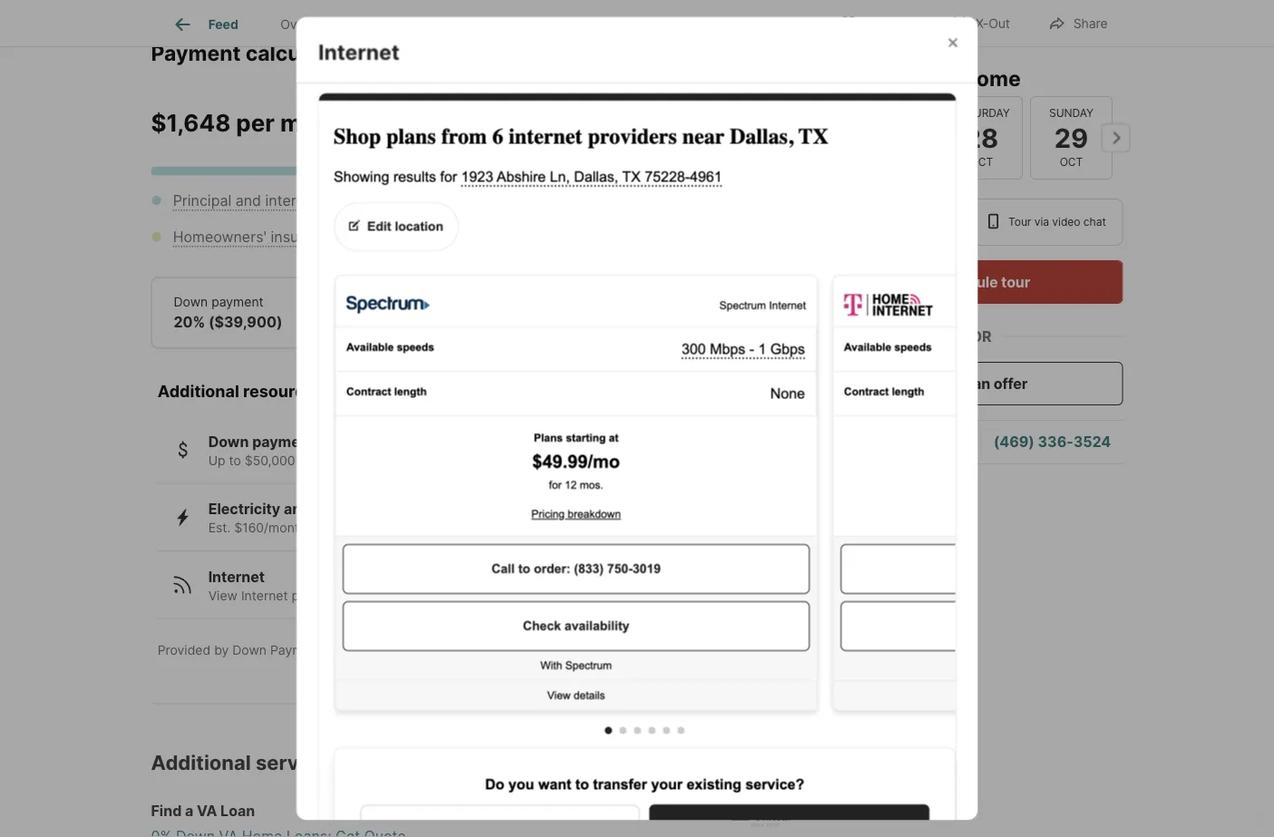 Task type: locate. For each thing, give the bounding box(es) containing it.
history
[[579, 17, 621, 32]]

saturday
[[953, 106, 1010, 119]]

x-out button
[[935, 4, 1025, 41]]

1 vertical spatial home
[[515, 588, 548, 603]]

tour right 'go'
[[873, 65, 915, 91]]

find
[[151, 802, 182, 820]]

payment
[[211, 294, 264, 310], [252, 433, 315, 450]]

payment up ($39,900)
[[211, 294, 264, 310]]

($39,900)
[[209, 313, 282, 331]]

1 horizontal spatial tour
[[1001, 273, 1030, 291]]

1 horizontal spatial available
[[413, 588, 465, 603]]

internet up view
[[208, 568, 265, 586]]

additional
[[157, 381, 239, 401], [151, 751, 251, 775]]

payment inside down payment 20% ($39,900)
[[211, 294, 264, 310]]

payment down plans
[[270, 643, 323, 658]]

this
[[920, 65, 959, 91], [489, 588, 511, 603]]

share button
[[1033, 4, 1123, 41]]

and inside internet view internet plans and providers available for this home
[[327, 588, 350, 603]]

1 horizontal spatial a
[[888, 433, 897, 451]]

payment calculator
[[151, 40, 348, 66]]

get pre-approved
[[655, 114, 779, 132]]

down up 20%
[[174, 294, 208, 310]]

0 horizontal spatial this
[[489, 588, 511, 603]]

down right by
[[232, 643, 267, 658]]

additional up find a va loan
[[151, 751, 251, 775]]

down inside down payment 20% ($39,900)
[[174, 294, 208, 310]]

loan
[[220, 802, 255, 820]]

payment down feed link
[[151, 40, 241, 66]]

(469) 336-3524
[[994, 433, 1111, 451]]

oct down 28
[[970, 156, 993, 169]]

this right for at the left bottom
[[489, 588, 511, 603]]

internet down 'property'
[[318, 39, 399, 64]]

payment
[[151, 40, 241, 66], [270, 643, 323, 658]]

schedule tour
[[932, 273, 1030, 291]]

sunday 29 oct
[[1049, 106, 1093, 169]]

tour via video chat option
[[972, 199, 1123, 246]]

0 vertical spatial a
[[888, 433, 897, 451]]

tour via video chat
[[1008, 215, 1106, 229]]

payment inside the down payment assistance up to $50,000 available from
[[252, 433, 315, 450]]

336-
[[1038, 433, 1073, 451]]

schools
[[663, 17, 710, 32]]

go
[[839, 65, 868, 91]]

with
[[379, 520, 404, 536]]

and up homeowners' insurance
[[236, 192, 261, 210]]

1 vertical spatial internet
[[208, 568, 265, 586]]

property details
[[379, 17, 474, 32]]

this up saturday
[[920, 65, 959, 91]]

0 horizontal spatial solar
[[314, 500, 349, 518]]

1 horizontal spatial this
[[920, 65, 959, 91]]

0 horizontal spatial tour
[[873, 65, 915, 91]]

0 horizontal spatial oct
[[970, 156, 993, 169]]

property details tab
[[358, 3, 495, 46]]

homeowners' insurance
[[173, 228, 337, 246]]

1 vertical spatial available
[[413, 588, 465, 603]]

ask
[[858, 433, 885, 451]]

1 vertical spatial a
[[185, 802, 193, 820]]

a right ask
[[888, 433, 897, 451]]

an
[[973, 375, 990, 392]]

0 horizontal spatial a
[[185, 802, 193, 820]]

1 horizontal spatial oct
[[1059, 156, 1083, 169]]

down
[[174, 294, 208, 310], [208, 433, 249, 450], [232, 643, 267, 658]]

1 vertical spatial payment
[[252, 433, 315, 450]]

2 oct from the left
[[1059, 156, 1083, 169]]

solar right rooftop on the left of the page
[[456, 520, 485, 536]]

1 vertical spatial this
[[489, 588, 511, 603]]

down inside the down payment assistance up to $50,000 available from
[[208, 433, 249, 450]]

approved
[[713, 114, 779, 132]]

1 horizontal spatial solar
[[456, 520, 485, 536]]

1 horizontal spatial payment
[[270, 643, 323, 658]]

0 vertical spatial payment
[[211, 294, 264, 310]]

$1,648 per month
[[151, 108, 355, 137]]

tab list
[[151, 0, 746, 46]]

additional down 20%
[[157, 381, 239, 401]]

favorite button
[[824, 4, 928, 41]]

available down assistance
[[299, 453, 351, 468]]

0 vertical spatial internet
[[318, 39, 399, 64]]

payment up $50,000
[[252, 433, 315, 450]]

internet inside dialog
[[318, 39, 399, 64]]

internet right view
[[241, 588, 288, 603]]

start
[[935, 375, 970, 392]]

schedule tour button
[[839, 260, 1123, 304]]

details
[[435, 17, 474, 32]]

oct down the 29
[[1059, 156, 1083, 169]]

available left for at the left bottom
[[413, 588, 465, 603]]

chat
[[1084, 215, 1106, 229]]

home right for at the left bottom
[[515, 588, 548, 603]]

tour right the schedule
[[1001, 273, 1030, 291]]

available inside internet view internet plans and providers available for this home
[[413, 588, 465, 603]]

down for up
[[208, 433, 249, 450]]

principal and interest
[[173, 192, 317, 210]]

oct inside the sunday 29 oct
[[1059, 156, 1083, 169]]

get pre-approved button
[[623, 101, 811, 145]]

solar up save
[[314, 500, 349, 518]]

1 vertical spatial down
[[208, 433, 249, 450]]

home up saturday
[[964, 65, 1021, 91]]

pre-
[[683, 114, 713, 132]]

electricity and solar est. $160/month, save                  $160 with rooftop solar
[[208, 500, 485, 536]]

and right plans
[[327, 588, 350, 603]]

available
[[299, 453, 351, 468], [413, 588, 465, 603]]

property
[[379, 17, 431, 32]]

get
[[655, 114, 680, 132]]

2 vertical spatial internet
[[241, 588, 288, 603]]

0 horizontal spatial home
[[515, 588, 548, 603]]

down payment 20% ($39,900)
[[174, 294, 282, 331]]

0 horizontal spatial available
[[299, 453, 351, 468]]

price
[[394, 294, 424, 310]]

down up the to
[[208, 433, 249, 450]]

0 vertical spatial home
[[964, 65, 1021, 91]]

internet
[[318, 39, 399, 64], [208, 568, 265, 586], [241, 588, 288, 603]]

calculator
[[246, 40, 348, 66]]

wattbuy,
[[389, 643, 443, 658]]

resources
[[243, 381, 323, 401]]

0 vertical spatial additional
[[157, 381, 239, 401]]

video
[[1052, 215, 1081, 229]]

services
[[256, 751, 339, 775]]

available inside the down payment assistance up to $50,000 available from
[[299, 453, 351, 468]]

0 vertical spatial down
[[174, 294, 208, 310]]

0 horizontal spatial payment
[[151, 40, 241, 66]]

start an offer button
[[839, 362, 1123, 405]]

ask a question
[[858, 433, 963, 451]]

sunday
[[1049, 106, 1093, 119]]

1 vertical spatial tour
[[1001, 273, 1030, 291]]

ask a question link
[[858, 433, 963, 451]]

1 vertical spatial additional
[[151, 751, 251, 775]]

a left va
[[185, 802, 193, 820]]

a for find
[[185, 802, 193, 820]]

va
[[197, 802, 217, 820]]

share
[[1074, 16, 1108, 31]]

home
[[964, 65, 1021, 91], [515, 588, 548, 603]]

resource,
[[326, 643, 386, 658]]

provided
[[157, 643, 211, 658]]

0 vertical spatial tour
[[873, 65, 915, 91]]

additional for additional services
[[151, 751, 251, 775]]

est.
[[208, 520, 231, 536]]

None button
[[850, 95, 933, 180], [940, 96, 1023, 180], [1030, 96, 1112, 180], [850, 95, 933, 180], [940, 96, 1023, 180], [1030, 96, 1112, 180]]

internet element
[[318, 17, 421, 65]]

oct for 28
[[970, 156, 993, 169]]

next image
[[1101, 123, 1130, 152]]

for
[[469, 588, 486, 603]]

from
[[355, 453, 382, 468]]

sale & tax history tab
[[495, 3, 642, 46]]

tour for go
[[873, 65, 915, 91]]

interest
[[265, 192, 317, 210]]

providers
[[353, 588, 409, 603]]

advertisement
[[636, 807, 711, 820]]

1 oct from the left
[[970, 156, 993, 169]]

this inside internet view internet plans and providers available for this home
[[489, 588, 511, 603]]

tour
[[1008, 215, 1031, 229]]

and up $160/month,
[[284, 500, 310, 518]]

0 vertical spatial payment
[[151, 40, 241, 66]]

view
[[208, 588, 238, 603]]

0 vertical spatial this
[[920, 65, 959, 91]]

oct inside saturday 28 oct
[[970, 156, 993, 169]]

0 vertical spatial available
[[299, 453, 351, 468]]

and
[[236, 192, 261, 210], [284, 500, 310, 518], [327, 588, 350, 603], [446, 643, 469, 658]]

tour inside the schedule tour button
[[1001, 273, 1030, 291]]



Task type: describe. For each thing, give the bounding box(es) containing it.
provided by down payment resource, wattbuy, and allconnect
[[157, 643, 538, 658]]

plans
[[292, 588, 324, 603]]

tab list containing feed
[[151, 0, 746, 46]]

down payment assistance up to $50,000 available from
[[208, 433, 395, 468]]

home price $199,500
[[355, 294, 424, 331]]

$160
[[345, 520, 375, 536]]

find a va loan
[[151, 802, 255, 820]]

start an offer
[[935, 375, 1028, 392]]

$160/month,
[[234, 520, 310, 536]]

question
[[900, 433, 963, 451]]

fixed,
[[555, 313, 594, 331]]

available for internet
[[413, 588, 465, 603]]

$199,500
[[355, 313, 424, 331]]

schools tab
[[642, 3, 731, 46]]

to
[[229, 453, 241, 468]]

$1,194
[[431, 192, 475, 210]]

month
[[280, 108, 355, 137]]

saturday 28 oct
[[953, 106, 1010, 169]]

reset
[[392, 115, 432, 133]]

by
[[214, 643, 229, 658]]

feed
[[208, 17, 238, 32]]

sale
[[516, 17, 542, 32]]

a for ask
[[888, 433, 897, 451]]

available for assistance
[[299, 453, 351, 468]]

or
[[971, 327, 992, 345]]

down for ($39,900)
[[174, 294, 208, 310]]

&
[[546, 17, 554, 32]]

29
[[1054, 122, 1088, 153]]

0 vertical spatial solar
[[314, 500, 349, 518]]

sale & tax history
[[516, 17, 621, 32]]

go tour this home
[[839, 65, 1021, 91]]

internet dialog
[[296, 17, 978, 837]]

tour via video chat list box
[[839, 199, 1123, 246]]

2 vertical spatial down
[[232, 643, 267, 658]]

schedule
[[932, 273, 998, 291]]

tour for schedule
[[1001, 273, 1030, 291]]

offer
[[994, 375, 1028, 392]]

homeowners'
[[173, 228, 267, 246]]

assistance
[[318, 433, 395, 450]]

internet for internet view internet plans and providers available for this home
[[208, 568, 265, 586]]

favorite
[[865, 16, 912, 31]]

electricity
[[208, 500, 280, 518]]

30-
[[511, 313, 537, 331]]

home inside internet view internet plans and providers available for this home
[[515, 588, 548, 603]]

x-out
[[976, 16, 1010, 31]]

principal and interest link
[[173, 192, 317, 210]]

homeowners' insurance link
[[173, 228, 337, 246]]

$146
[[440, 228, 475, 246]]

per
[[236, 108, 275, 137]]

tax
[[557, 17, 576, 32]]

28
[[964, 122, 998, 153]]

additional for additional resources
[[157, 381, 239, 401]]

1 vertical spatial solar
[[456, 520, 485, 536]]

principal
[[173, 192, 231, 210]]

oct for 29
[[1059, 156, 1083, 169]]

yr
[[537, 313, 552, 331]]

x-
[[976, 16, 989, 31]]

8.21%
[[598, 313, 640, 331]]

payment for 20%
[[211, 294, 264, 310]]

additional services
[[151, 751, 339, 775]]

(469)
[[994, 433, 1035, 451]]

feed link
[[172, 14, 238, 35]]

internet view internet plans and providers available for this home
[[208, 568, 548, 603]]

and inside the electricity and solar est. $160/month, save                  $160 with rooftop solar
[[284, 500, 310, 518]]

home
[[355, 294, 390, 310]]

out
[[989, 16, 1010, 31]]

3524
[[1073, 433, 1111, 451]]

internet for internet
[[318, 39, 399, 64]]

via
[[1034, 215, 1049, 229]]

rooftop
[[408, 520, 452, 536]]

overview tab
[[259, 3, 358, 46]]

1 horizontal spatial home
[[964, 65, 1021, 91]]

30-yr fixed, 8.21%
[[511, 313, 640, 331]]

and right wattbuy,
[[446, 643, 469, 658]]

insurance
[[271, 228, 337, 246]]

overview
[[280, 17, 337, 32]]

$50,000
[[245, 453, 295, 468]]

1 vertical spatial payment
[[270, 643, 323, 658]]

20%
[[174, 313, 205, 331]]

reset button
[[391, 108, 433, 140]]

payment for assistance
[[252, 433, 315, 450]]



Task type: vqa. For each thing, say whether or not it's contained in the screenshot.
SUNDAY
yes



